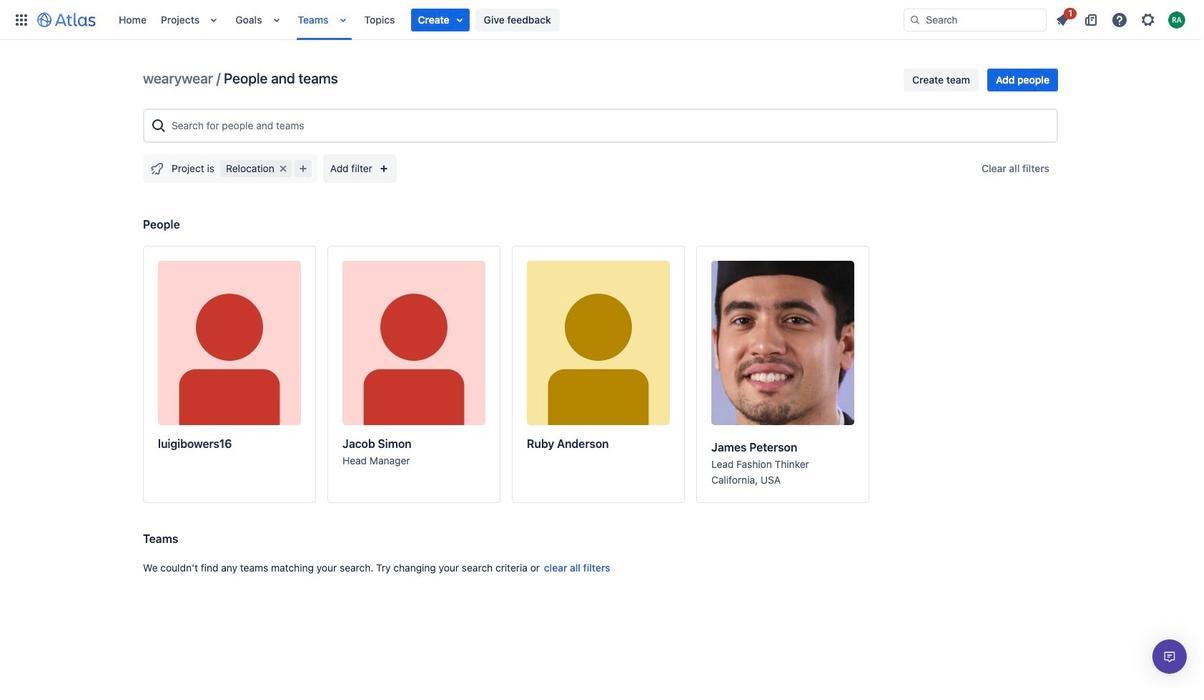 Task type: vqa. For each thing, say whether or not it's contained in the screenshot.
the bottom confluence icon
no



Task type: describe. For each thing, give the bounding box(es) containing it.
account image
[[1169, 11, 1186, 28]]

top element
[[9, 0, 904, 40]]

search for people and teams image
[[150, 117, 167, 134]]

list item inside top "element"
[[411, 8, 470, 31]]

remove image
[[275, 160, 292, 177]]

help image
[[1112, 11, 1129, 28]]

open intercom messenger image
[[1162, 649, 1179, 666]]

notifications image
[[1054, 11, 1072, 28]]



Task type: locate. For each thing, give the bounding box(es) containing it.
0 horizontal spatial list item
[[411, 8, 470, 31]]

1 horizontal spatial list item
[[1050, 5, 1077, 31]]

list
[[112, 0, 904, 40], [1050, 5, 1193, 31]]

list item
[[1050, 5, 1077, 31], [411, 8, 470, 31]]

Search field
[[904, 8, 1047, 31]]

1 horizontal spatial list
[[1050, 5, 1193, 31]]

settings image
[[1140, 11, 1158, 28]]

Search for people and teams field
[[167, 113, 1052, 139]]

0 horizontal spatial list
[[112, 0, 904, 40]]

None search field
[[904, 8, 1047, 31]]

search image
[[910, 14, 921, 25]]

banner
[[0, 0, 1202, 40]]

switch to... image
[[13, 11, 30, 28]]

add another entity image
[[295, 160, 312, 177]]



